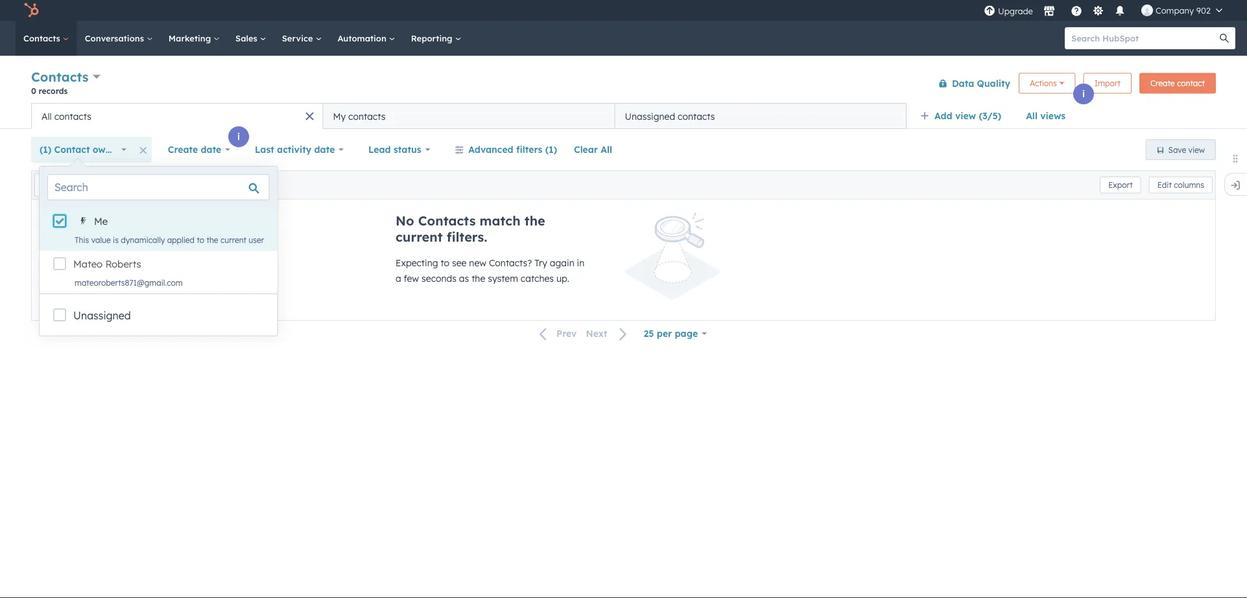 Task type: describe. For each thing, give the bounding box(es) containing it.
(3/5)
[[979, 110, 1001, 122]]

to inside expecting to see new contacts? try again in a few seconds as the system catches up.
[[441, 257, 450, 269]]

unassigned contacts
[[625, 111, 715, 122]]

expecting
[[396, 257, 438, 269]]

902
[[1196, 5, 1211, 16]]

menu containing company 902
[[983, 0, 1232, 21]]

next button
[[581, 326, 635, 343]]

contact
[[1177, 78, 1205, 88]]

company 902 button
[[1134, 0, 1230, 21]]

all contacts button
[[31, 103, 323, 129]]

next
[[586, 328, 607, 340]]

contacts for unassigned contacts
[[678, 111, 715, 122]]

quality
[[977, 78, 1011, 89]]

settings image
[[1092, 6, 1104, 17]]

contacts?
[[489, 257, 532, 269]]

per
[[657, 328, 672, 340]]

no contacts match the current filters.
[[396, 213, 545, 245]]

page
[[675, 328, 698, 340]]

data quality
[[952, 78, 1011, 89]]

the inside the no contacts match the current filters.
[[525, 213, 545, 229]]

create date
[[168, 144, 221, 155]]

export button
[[1100, 177, 1141, 194]]

unassigned for unassigned
[[73, 309, 131, 322]]

contacts inside the no contacts match the current filters.
[[418, 213, 476, 229]]

mateoroberts871@gmail.com
[[75, 278, 183, 288]]

create date button
[[159, 137, 239, 163]]

save
[[1168, 145, 1186, 155]]

automation link
[[330, 21, 403, 56]]

match
[[480, 213, 521, 229]]

conversations link
[[77, 21, 161, 56]]

0 records
[[31, 86, 68, 96]]

columns
[[1174, 180, 1204, 190]]

last activity date button
[[247, 137, 352, 163]]

all views link
[[1018, 103, 1074, 129]]

last
[[255, 144, 274, 155]]

help image
[[1071, 6, 1082, 18]]

my
[[333, 111, 346, 122]]

contacts banner
[[31, 66, 1216, 103]]

all contacts
[[42, 111, 91, 122]]

create contact
[[1150, 78, 1205, 88]]

actions
[[1030, 78, 1057, 88]]

try
[[535, 257, 547, 269]]

to inside list box
[[197, 235, 204, 245]]

roberts
[[105, 258, 141, 270]]

contact
[[54, 144, 90, 155]]

as
[[459, 273, 469, 284]]

advanced
[[468, 144, 513, 155]]

add view (3/5) button
[[912, 103, 1018, 129]]

marketplaces button
[[1036, 0, 1063, 21]]

see
[[452, 257, 467, 269]]

add
[[935, 110, 952, 122]]

mateo
[[73, 258, 103, 270]]

system
[[488, 273, 518, 284]]

create for create contact
[[1150, 78, 1175, 88]]

contacts for all contacts
[[54, 111, 91, 122]]

Search HubSpot search field
[[1065, 27, 1224, 49]]

25 per page
[[644, 328, 698, 340]]

(1) inside button
[[545, 144, 557, 155]]

catches
[[521, 273, 554, 284]]

(1) inside dropdown button
[[40, 144, 51, 155]]

contacts link
[[16, 21, 77, 56]]

0 vertical spatial contacts
[[23, 33, 63, 43]]

company 902
[[1156, 5, 1211, 16]]

my contacts
[[333, 111, 386, 122]]

last activity date
[[255, 144, 335, 155]]

dynamically
[[121, 235, 165, 245]]

0 vertical spatial i button
[[1073, 84, 1094, 104]]

0
[[31, 86, 36, 96]]

company
[[1156, 5, 1194, 16]]

owner
[[93, 144, 121, 155]]

25
[[644, 328, 654, 340]]

unassigned contacts button
[[615, 103, 907, 129]]

help button
[[1066, 0, 1088, 21]]

automation
[[338, 33, 389, 43]]

(1) contact owner button
[[31, 137, 135, 163]]

list box containing me
[[40, 208, 277, 294]]

all for all views
[[1026, 110, 1038, 122]]

view for add
[[955, 110, 976, 122]]

hubspot link
[[16, 3, 49, 18]]

i for left i button
[[237, 131, 240, 142]]

contacts for my contacts
[[348, 111, 386, 122]]

service link
[[274, 21, 330, 56]]

add view (3/5)
[[935, 110, 1001, 122]]

lead status button
[[360, 137, 439, 163]]

edit columns
[[1157, 180, 1204, 190]]

mateo roberts
[[73, 258, 141, 270]]

advanced filters (1) button
[[446, 137, 566, 163]]

again
[[550, 257, 574, 269]]

status
[[394, 144, 421, 155]]



Task type: locate. For each thing, give the bounding box(es) containing it.
this
[[75, 235, 89, 245]]

records
[[39, 86, 68, 96]]

current inside the no contacts match the current filters.
[[396, 229, 443, 245]]

create
[[1150, 78, 1175, 88], [168, 144, 198, 155]]

unassigned inside "button"
[[625, 111, 675, 122]]

2 (1) from the left
[[545, 144, 557, 155]]

0 vertical spatial i
[[1082, 88, 1085, 100]]

save view
[[1168, 145, 1205, 155]]

the right match
[[525, 213, 545, 229]]

0 horizontal spatial date
[[201, 144, 221, 155]]

contacts
[[54, 111, 91, 122], [348, 111, 386, 122], [678, 111, 715, 122]]

export
[[1108, 180, 1133, 190]]

filters
[[516, 144, 542, 155]]

me
[[94, 215, 108, 228]]

0 horizontal spatial create
[[168, 144, 198, 155]]

0 horizontal spatial the
[[207, 235, 218, 245]]

Search name, phone, email addresses, or company search field
[[34, 173, 187, 197]]

my contacts button
[[323, 103, 615, 129]]

import
[[1095, 78, 1121, 88]]

create for create date
[[168, 144, 198, 155]]

25 per page button
[[635, 321, 715, 347]]

2 contacts from the left
[[348, 111, 386, 122]]

menu
[[983, 0, 1232, 21]]

1 (1) from the left
[[40, 144, 51, 155]]

0 horizontal spatial i button
[[228, 126, 249, 147]]

create contact button
[[1139, 73, 1216, 94]]

unassigned down contacts banner
[[625, 111, 675, 122]]

1 vertical spatial unassigned
[[73, 309, 131, 322]]

all for all contacts
[[42, 111, 52, 122]]

(1) contact owner
[[40, 144, 121, 155]]

0 vertical spatial create
[[1150, 78, 1175, 88]]

1 vertical spatial i button
[[228, 126, 249, 147]]

2 horizontal spatial all
[[1026, 110, 1038, 122]]

hubspot image
[[23, 3, 39, 18]]

edit
[[1157, 180, 1172, 190]]

search button
[[1213, 27, 1236, 49]]

prev
[[556, 328, 577, 340]]

2 date from the left
[[314, 144, 335, 155]]

list box
[[40, 208, 277, 294]]

2 horizontal spatial contacts
[[678, 111, 715, 122]]

date right activity
[[314, 144, 335, 155]]

i for i button to the top
[[1082, 88, 1085, 100]]

1 horizontal spatial create
[[1150, 78, 1175, 88]]

advanced filters (1)
[[468, 144, 557, 155]]

view
[[955, 110, 976, 122], [1189, 145, 1205, 155]]

i button left last
[[228, 126, 249, 147]]

new
[[469, 257, 486, 269]]

upgrade image
[[984, 6, 996, 17]]

all inside button
[[601, 144, 612, 155]]

2 horizontal spatial the
[[525, 213, 545, 229]]

1 vertical spatial i
[[237, 131, 240, 142]]

contacts inside "button"
[[678, 111, 715, 122]]

activity
[[277, 144, 311, 155]]

unassigned down mateoroberts871@gmail.com
[[73, 309, 131, 322]]

2 vertical spatial the
[[472, 273, 485, 284]]

0 vertical spatial view
[[955, 110, 976, 122]]

0 horizontal spatial view
[[955, 110, 976, 122]]

create left the contact
[[1150, 78, 1175, 88]]

date inside popup button
[[314, 144, 335, 155]]

the
[[525, 213, 545, 229], [207, 235, 218, 245], [472, 273, 485, 284]]

views
[[1040, 110, 1066, 122]]

1 vertical spatial contacts
[[31, 69, 89, 85]]

no
[[396, 213, 414, 229]]

date inside "popup button"
[[201, 144, 221, 155]]

1 date from the left
[[201, 144, 221, 155]]

sales
[[235, 33, 260, 43]]

create down all contacts button
[[168, 144, 198, 155]]

1 horizontal spatial i
[[1082, 88, 1085, 100]]

lead
[[368, 144, 391, 155]]

upgrade
[[998, 6, 1033, 17]]

3 contacts from the left
[[678, 111, 715, 122]]

view inside button
[[1189, 145, 1205, 155]]

unassigned for unassigned contacts
[[625, 111, 675, 122]]

current up expecting
[[396, 229, 443, 245]]

unassigned
[[625, 111, 675, 122], [73, 309, 131, 322]]

1 horizontal spatial current
[[396, 229, 443, 245]]

clear all
[[574, 144, 612, 155]]

all left views at the top of the page
[[1026, 110, 1038, 122]]

(1) left contact
[[40, 144, 51, 155]]

in
[[577, 257, 585, 269]]

1 horizontal spatial to
[[441, 257, 450, 269]]

to right applied
[[197, 235, 204, 245]]

pagination navigation
[[532, 325, 635, 343]]

marketplaces image
[[1043, 6, 1055, 18]]

(1)
[[40, 144, 51, 155], [545, 144, 557, 155]]

create inside button
[[1150, 78, 1175, 88]]

notifications button
[[1109, 0, 1131, 21]]

save view button
[[1146, 139, 1216, 160]]

contacts
[[23, 33, 63, 43], [31, 69, 89, 85], [418, 213, 476, 229]]

1 horizontal spatial all
[[601, 144, 612, 155]]

0 vertical spatial unassigned
[[625, 111, 675, 122]]

few
[[404, 273, 419, 284]]

i
[[1082, 88, 1085, 100], [237, 131, 240, 142]]

lead status
[[368, 144, 421, 155]]

1 vertical spatial the
[[207, 235, 218, 245]]

clear
[[574, 144, 598, 155]]

settings link
[[1090, 4, 1106, 17]]

up.
[[556, 273, 569, 284]]

view right save
[[1189, 145, 1205, 155]]

current left user
[[220, 235, 246, 245]]

1 vertical spatial view
[[1189, 145, 1205, 155]]

1 horizontal spatial i button
[[1073, 84, 1094, 104]]

seconds
[[422, 273, 457, 284]]

the right as at left
[[472, 273, 485, 284]]

filters.
[[447, 229, 487, 245]]

1 vertical spatial create
[[168, 144, 198, 155]]

the inside expecting to see new contacts? try again in a few seconds as the system catches up.
[[472, 273, 485, 284]]

1 horizontal spatial (1)
[[545, 144, 557, 155]]

all right clear
[[601, 144, 612, 155]]

1 vertical spatial to
[[441, 257, 450, 269]]

0 horizontal spatial (1)
[[40, 144, 51, 155]]

date down all contacts button
[[201, 144, 221, 155]]

mateo roberts image
[[1141, 5, 1153, 16]]

create inside "popup button"
[[168, 144, 198, 155]]

Search search field
[[47, 174, 269, 200]]

view right add
[[955, 110, 976, 122]]

data
[[952, 78, 974, 89]]

reporting link
[[403, 21, 469, 56]]

data quality button
[[930, 70, 1011, 96]]

0 horizontal spatial current
[[220, 235, 246, 245]]

all inside button
[[42, 111, 52, 122]]

0 horizontal spatial to
[[197, 235, 204, 245]]

view inside popup button
[[955, 110, 976, 122]]

1 contacts from the left
[[54, 111, 91, 122]]

applied
[[167, 235, 195, 245]]

0 vertical spatial the
[[525, 213, 545, 229]]

1 horizontal spatial unassigned
[[625, 111, 675, 122]]

prev button
[[532, 326, 581, 343]]

i button
[[1073, 84, 1094, 104], [228, 126, 249, 147]]

2 vertical spatial contacts
[[418, 213, 476, 229]]

edit columns button
[[1149, 177, 1213, 194]]

all down 0 records at the left
[[42, 111, 52, 122]]

service
[[282, 33, 315, 43]]

(1) right filters
[[545, 144, 557, 155]]

reporting
[[411, 33, 455, 43]]

value
[[91, 235, 111, 245]]

0 horizontal spatial contacts
[[54, 111, 91, 122]]

1 horizontal spatial contacts
[[348, 111, 386, 122]]

view for save
[[1189, 145, 1205, 155]]

contacts button
[[31, 67, 101, 86]]

the right applied
[[207, 235, 218, 245]]

search image
[[1220, 34, 1229, 43]]

i button left the import
[[1073, 84, 1094, 104]]

contacts right the no
[[418, 213, 476, 229]]

to
[[197, 235, 204, 245], [441, 257, 450, 269]]

0 horizontal spatial all
[[42, 111, 52, 122]]

this value is dynamically applied to the current user
[[75, 235, 264, 245]]

all views
[[1026, 110, 1066, 122]]

0 vertical spatial to
[[197, 235, 204, 245]]

sales link
[[228, 21, 274, 56]]

contacts down hubspot link
[[23, 33, 63, 43]]

notifications image
[[1114, 6, 1126, 18]]

contacts up records
[[31, 69, 89, 85]]

current
[[396, 229, 443, 245], [220, 235, 246, 245]]

1 horizontal spatial date
[[314, 144, 335, 155]]

1 horizontal spatial view
[[1189, 145, 1205, 155]]

contacts inside popup button
[[31, 69, 89, 85]]

conversations
[[85, 33, 146, 43]]

0 horizontal spatial i
[[237, 131, 240, 142]]

0 horizontal spatial unassigned
[[73, 309, 131, 322]]

is
[[113, 235, 119, 245]]

1 horizontal spatial the
[[472, 273, 485, 284]]

all
[[1026, 110, 1038, 122], [42, 111, 52, 122], [601, 144, 612, 155]]

import button
[[1084, 73, 1132, 94]]

to left see
[[441, 257, 450, 269]]



Task type: vqa. For each thing, say whether or not it's contained in the screenshot.
451-495 OF 1,481 RESULTS
no



